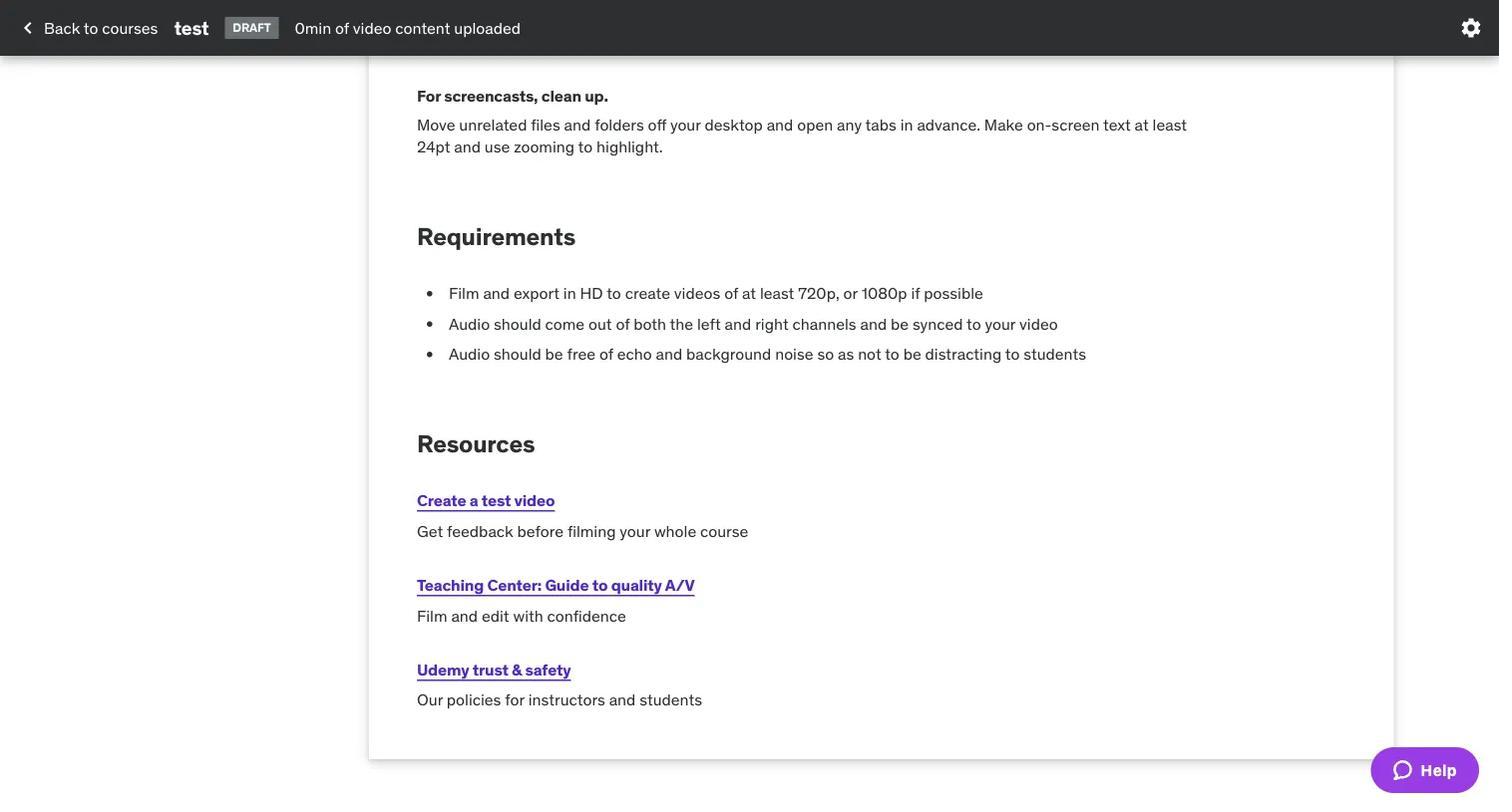 Task type: describe. For each thing, give the bounding box(es) containing it.
get
[[417, 521, 443, 542]]

for
[[505, 690, 525, 711]]

be down "1080p"
[[891, 314, 909, 334]]

center:
[[487, 576, 542, 596]]

so
[[817, 344, 834, 365]]

students inside udemy trust & safety our policies for instructors and students
[[640, 690, 702, 711]]

film and export in hd to create videos of at least 720p, or 1080p if possible audio should come out of both the left and right channels and be synced to your video audio should be free of echo and background noise so as not to be distracting to students
[[449, 284, 1086, 365]]

0 horizontal spatial video
[[353, 17, 391, 38]]

of right out
[[616, 314, 630, 334]]

film inside teaching center: guide to quality a/v film and edit with confidence
[[417, 606, 447, 626]]

a/v
[[665, 576, 695, 596]]

make
[[984, 114, 1023, 135]]

move
[[417, 114, 455, 135]]

to inside "link"
[[84, 17, 98, 38]]

video inside the create a test video get feedback before filming your whole course
[[514, 491, 555, 511]]

filming
[[567, 521, 616, 542]]

tabs
[[865, 114, 897, 135]]

of right free
[[599, 344, 613, 365]]

use
[[485, 137, 510, 157]]

and inside udemy trust & safety our policies for instructors and students
[[609, 690, 636, 711]]

policies
[[447, 690, 501, 711]]

and right left
[[725, 314, 751, 334]]

to up distracting in the right top of the page
[[967, 314, 981, 334]]

left
[[697, 314, 721, 334]]

least inside film and export in hd to create videos of at least 720p, or 1080p if possible audio should come out of both the left and right channels and be synced to your video audio should be free of echo and background noise so as not to be distracting to students
[[760, 284, 794, 304]]

both
[[634, 314, 666, 334]]

to right not
[[885, 344, 900, 365]]

of right videos
[[724, 284, 738, 304]]

for
[[417, 86, 441, 106]]

on-
[[1027, 114, 1052, 135]]

1 audio from the top
[[449, 314, 490, 334]]

least inside for screencasts, clean up. move unrelated files and folders off your desktop and open any tabs in advance. make on-screen text at least 24pt and use zooming to highlight.
[[1153, 114, 1187, 135]]

your inside the create a test video get feedback before filming your whole course
[[620, 521, 650, 542]]

&
[[512, 660, 522, 681]]

up.
[[585, 86, 608, 106]]

start
[[525, 11, 558, 31]]

teaching
[[417, 576, 484, 596]]

be left free
[[545, 344, 563, 365]]

audio
[[771, 11, 811, 31]]

synced
[[913, 314, 963, 334]]

off
[[648, 114, 666, 135]]

distracting
[[925, 344, 1002, 365]]

screencasts,
[[444, 86, 538, 106]]

create
[[417, 491, 466, 511]]

and left open
[[767, 114, 793, 135]]

any
[[837, 114, 862, 135]]

if
[[911, 284, 920, 304]]

0min of video content uploaded
[[295, 17, 521, 38]]

draft
[[233, 20, 271, 35]]

when
[[453, 11, 492, 31]]

spike
[[815, 11, 853, 31]]

to inside for screencasts, clean up. move unrelated files and folders off your desktop and open any tabs in advance. make on-screen text at least 24pt and use zooming to highlight.
[[578, 137, 593, 157]]

our
[[995, 11, 1018, 31]]

at inside film and export in hd to create videos of at least 720p, or 1080p if possible audio should come out of both the left and right channels and be synced to your video audio should be free of echo and background noise so as not to be distracting to students
[[742, 284, 756, 304]]

back
[[44, 17, 80, 38]]

editing.
[[906, 11, 960, 31]]

with
[[513, 606, 543, 626]]

a
[[470, 491, 478, 511]]

courses
[[102, 17, 158, 38]]

during
[[856, 11, 902, 31]]

to inside teaching center: guide to quality a/v film and edit with confidence
[[592, 576, 608, 596]]

efficiently.
[[518, 33, 590, 53]]

export
[[514, 284, 560, 304]]

your inside film and export in hd to create videos of at least 720p, or 1080p if possible audio should come out of both the left and right channels and be synced to your video audio should be free of echo and background noise so as not to be distracting to students
[[985, 314, 1016, 334]]

zooming
[[514, 137, 575, 157]]

folders
[[595, 114, 644, 135]]

and right files
[[564, 114, 591, 135]]

desktop
[[705, 114, 763, 135]]

udemy trust & safety our policies for instructors and students
[[417, 660, 702, 711]]

echo
[[617, 344, 652, 365]]

teaching center: guide to quality a/v film and edit with confidence
[[417, 576, 695, 626]]

uploaded
[[454, 17, 521, 38]]

resources
[[417, 429, 535, 459]]

content
[[395, 17, 450, 38]]

use
[[964, 11, 991, 31]]

guides
[[1022, 11, 1070, 31]]

channels
[[793, 314, 856, 334]]

24pt
[[417, 137, 450, 157]]

hd
[[580, 284, 603, 304]]

1 should from the top
[[494, 314, 541, 334]]

medium image
[[16, 16, 40, 40]]

as
[[838, 344, 854, 365]]

students inside film and export in hd to create videos of at least 720p, or 1080p if possible audio should come out of both the left and right channels and be synced to your video audio should be free of echo and background noise so as not to be distracting to students
[[1024, 344, 1086, 365]]

or
[[843, 284, 858, 304]]



Task type: locate. For each thing, give the bounding box(es) containing it.
1 vertical spatial at
[[742, 284, 756, 304]]

1 vertical spatial students
[[640, 690, 702, 711]]

of right 0min
[[335, 17, 349, 38]]

clean
[[541, 86, 581, 106]]

your inside for screencasts, clean up. move unrelated files and folders off your desktop and open any tabs in advance. make on-screen text at least 24pt and use zooming to highlight.
[[670, 114, 701, 135]]

0 vertical spatial audio
[[449, 314, 490, 334]]

create a test video get feedback before filming your whole course
[[417, 491, 748, 542]]

possible
[[924, 284, 983, 304]]

to
[[634, 11, 649, 31], [1073, 11, 1088, 31], [84, 17, 98, 38], [578, 137, 593, 157], [607, 284, 621, 304], [967, 314, 981, 334], [885, 344, 900, 365], [1005, 344, 1020, 365], [592, 576, 608, 596]]

background
[[686, 344, 771, 365]]

feedback
[[447, 521, 513, 542]]

1 vertical spatial least
[[760, 284, 794, 304]]

the left audio
[[744, 11, 768, 31]]

0 horizontal spatial students
[[640, 690, 702, 711]]

1 vertical spatial video
[[1019, 314, 1058, 334]]

not
[[858, 344, 881, 365]]

manage
[[1092, 11, 1149, 31]]

test
[[174, 16, 209, 40], [482, 491, 511, 511]]

film down teaching
[[417, 606, 447, 626]]

recording
[[417, 33, 485, 53]]

in right tabs
[[900, 114, 913, 135]]

1 vertical spatial film
[[417, 606, 447, 626]]

film
[[449, 284, 479, 304], [417, 606, 447, 626]]

to right distracting in the right top of the page
[[1005, 344, 1020, 365]]

to right zooming
[[578, 137, 593, 157]]

and right instructors
[[609, 690, 636, 711]]

least right text
[[1153, 114, 1187, 135]]

right
[[755, 314, 789, 334]]

1 vertical spatial the
[[670, 314, 693, 334]]

audio up resources
[[449, 344, 490, 365]]

0 horizontal spatial least
[[760, 284, 794, 304]]

0 horizontal spatial the
[[670, 314, 693, 334]]

film down requirements
[[449, 284, 479, 304]]

your right the off
[[670, 114, 701, 135]]

day
[[489, 33, 514, 53]]

at up 'right'
[[742, 284, 756, 304]]

audio down requirements
[[449, 314, 490, 334]]

and inside teaching center: guide to quality a/v film and edit with confidence
[[451, 606, 478, 626]]

highlight.
[[597, 137, 663, 157]]

1 horizontal spatial least
[[1153, 114, 1187, 135]]

locate
[[697, 11, 741, 31]]

in inside film and export in hd to create videos of at least 720p, or 1080p if possible audio should come out of both the left and right channels and be synced to your video audio should be free of echo and background noise so as not to be distracting to students
[[563, 284, 576, 304]]

test left draft on the top left of page
[[174, 16, 209, 40]]

clap
[[417, 11, 449, 31]]

each
[[562, 11, 596, 31]]

0 vertical spatial test
[[174, 16, 209, 40]]

0 vertical spatial at
[[1135, 114, 1149, 135]]

screen
[[1052, 114, 1100, 135]]

1080p
[[862, 284, 907, 304]]

0 vertical spatial students
[[1024, 344, 1086, 365]]

1 vertical spatial audio
[[449, 344, 490, 365]]

0 vertical spatial in
[[900, 114, 913, 135]]

0 vertical spatial least
[[1153, 114, 1187, 135]]

your up distracting in the right top of the page
[[985, 314, 1016, 334]]

and
[[564, 114, 591, 135], [767, 114, 793, 135], [454, 137, 481, 157], [483, 284, 510, 304], [725, 314, 751, 334], [860, 314, 887, 334], [656, 344, 683, 365], [451, 606, 478, 626], [609, 690, 636, 711]]

your inside clap when you start each take to easily locate the audio spike during editing. use our guides to manage your recording day efficiently.
[[1153, 11, 1184, 31]]

confidence
[[547, 606, 626, 626]]

edit
[[482, 606, 509, 626]]

create a test video link
[[417, 491, 555, 511]]

course
[[700, 521, 748, 542]]

safety
[[525, 660, 571, 681]]

2 vertical spatial video
[[514, 491, 555, 511]]

our
[[417, 690, 443, 711]]

0 vertical spatial should
[[494, 314, 541, 334]]

and up not
[[860, 314, 887, 334]]

least up 'right'
[[760, 284, 794, 304]]

1 horizontal spatial the
[[744, 11, 768, 31]]

videos
[[674, 284, 720, 304]]

before
[[517, 521, 564, 542]]

0 horizontal spatial film
[[417, 606, 447, 626]]

requirements
[[417, 221, 576, 251]]

teaching center: guide to quality a/v link
[[417, 576, 695, 596]]

2 horizontal spatial video
[[1019, 314, 1058, 334]]

test right a
[[482, 491, 511, 511]]

720p,
[[798, 284, 840, 304]]

to right back
[[84, 17, 98, 38]]

0 vertical spatial film
[[449, 284, 479, 304]]

1 vertical spatial test
[[482, 491, 511, 511]]

0 horizontal spatial test
[[174, 16, 209, 40]]

come
[[545, 314, 585, 334]]

video inside film and export in hd to create videos of at least 720p, or 1080p if possible audio should come out of both the left and right channels and be synced to your video audio should be free of echo and background noise so as not to be distracting to students
[[1019, 314, 1058, 334]]

1 horizontal spatial at
[[1135, 114, 1149, 135]]

noise
[[775, 344, 813, 365]]

video
[[353, 17, 391, 38], [1019, 314, 1058, 334], [514, 491, 555, 511]]

0 horizontal spatial in
[[563, 284, 576, 304]]

1 horizontal spatial film
[[449, 284, 479, 304]]

1 horizontal spatial in
[[900, 114, 913, 135]]

your left whole at the left bottom of the page
[[620, 521, 650, 542]]

in left hd
[[563, 284, 576, 304]]

clap when you start each take to easily locate the audio spike during editing. use our guides to manage your recording day efficiently.
[[417, 11, 1184, 53]]

back to courses
[[44, 17, 158, 38]]

create
[[625, 284, 670, 304]]

the inside film and export in hd to create videos of at least 720p, or 1080p if possible audio should come out of both the left and right channels and be synced to your video audio should be free of echo and background noise so as not to be distracting to students
[[670, 314, 693, 334]]

and left edit
[[451, 606, 478, 626]]

0 horizontal spatial at
[[742, 284, 756, 304]]

1 vertical spatial in
[[563, 284, 576, 304]]

text
[[1103, 114, 1131, 135]]

to right guide
[[592, 576, 608, 596]]

at right text
[[1135, 114, 1149, 135]]

out
[[589, 314, 612, 334]]

film inside film and export in hd to create videos of at least 720p, or 1080p if possible audio should come out of both the left and right channels and be synced to your video audio should be free of echo and background noise so as not to be distracting to students
[[449, 284, 479, 304]]

the
[[744, 11, 768, 31], [670, 314, 693, 334]]

2 audio from the top
[[449, 344, 490, 365]]

0 vertical spatial the
[[744, 11, 768, 31]]

instructors
[[528, 690, 605, 711]]

easily
[[653, 11, 693, 31]]

back to courses link
[[16, 11, 158, 45]]

guide
[[545, 576, 589, 596]]

and left use
[[454, 137, 481, 157]]

2 should from the top
[[494, 344, 541, 365]]

in
[[900, 114, 913, 135], [563, 284, 576, 304]]

1 horizontal spatial students
[[1024, 344, 1086, 365]]

whole
[[654, 521, 696, 542]]

and right echo
[[656, 344, 683, 365]]

advance.
[[917, 114, 981, 135]]

audio
[[449, 314, 490, 334], [449, 344, 490, 365]]

unrelated
[[459, 114, 527, 135]]

the inside clap when you start each take to easily locate the audio spike during editing. use our guides to manage your recording day efficiently.
[[744, 11, 768, 31]]

udemy trust & safety link
[[417, 660, 571, 681]]

1 horizontal spatial test
[[482, 491, 511, 511]]

in inside for screencasts, clean up. move unrelated files and folders off your desktop and open any tabs in advance. make on-screen text at least 24pt and use zooming to highlight.
[[900, 114, 913, 135]]

udemy
[[417, 660, 469, 681]]

files
[[531, 114, 560, 135]]

0 vertical spatial video
[[353, 17, 391, 38]]

to right guides
[[1073, 11, 1088, 31]]

open
[[797, 114, 833, 135]]

trust
[[473, 660, 508, 681]]

you
[[495, 11, 521, 31]]

test inside the create a test video get feedback before filming your whole course
[[482, 491, 511, 511]]

be down synced
[[903, 344, 921, 365]]

0min
[[295, 17, 331, 38]]

quality
[[611, 576, 662, 596]]

students
[[1024, 344, 1086, 365], [640, 690, 702, 711]]

1 horizontal spatial video
[[514, 491, 555, 511]]

should
[[494, 314, 541, 334], [494, 344, 541, 365]]

your right manage
[[1153, 11, 1184, 31]]

to right hd
[[607, 284, 621, 304]]

at inside for screencasts, clean up. move unrelated files and folders off your desktop and open any tabs in advance. make on-screen text at least 24pt and use zooming to highlight.
[[1135, 114, 1149, 135]]

free
[[567, 344, 596, 365]]

and left export
[[483, 284, 510, 304]]

to right take
[[634, 11, 649, 31]]

the left left
[[670, 314, 693, 334]]

your
[[1153, 11, 1184, 31], [670, 114, 701, 135], [985, 314, 1016, 334], [620, 521, 650, 542]]

course settings image
[[1459, 16, 1483, 40]]

1 vertical spatial should
[[494, 344, 541, 365]]



Task type: vqa. For each thing, say whether or not it's contained in the screenshot.
The Complete JavaScript Course 2024: From Zero to Expert! on the top right
no



